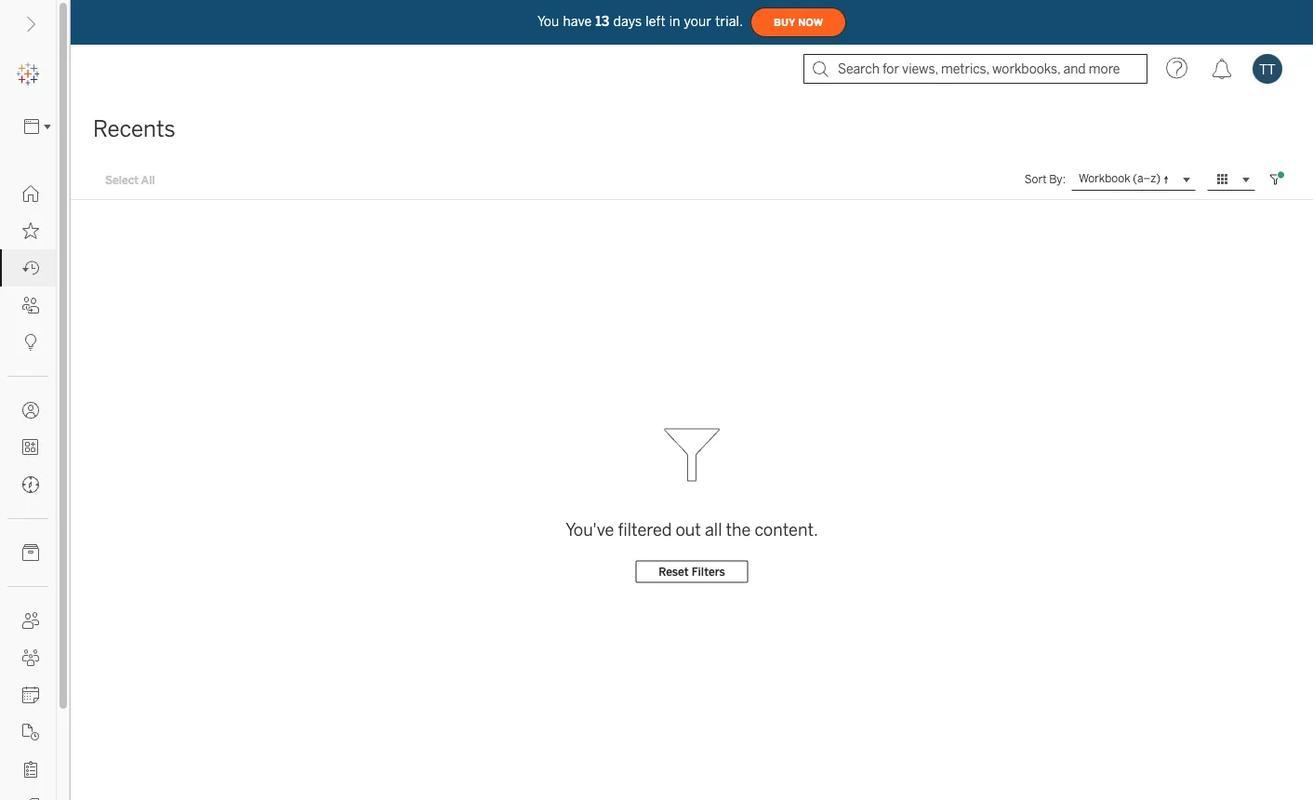 Task type: vqa. For each thing, say whether or not it's contained in the screenshot.
the middle Dashboard
no



Task type: locate. For each thing, give the bounding box(es) containing it.
days
[[613, 14, 642, 29]]

now
[[798, 17, 823, 28]]

buy
[[774, 17, 796, 28]]

filtered
[[618, 520, 672, 540]]

workbook (a–z) button
[[1072, 168, 1196, 191]]

Search for views, metrics, workbooks, and more text field
[[804, 54, 1148, 84]]

13
[[596, 14, 610, 29]]

workbook
[[1079, 172, 1131, 185]]

reset
[[659, 565, 689, 578]]

you have 13 days left in your trial.
[[538, 14, 743, 29]]

workbook (a–z)
[[1079, 172, 1161, 185]]

by:
[[1050, 173, 1066, 186]]

all
[[705, 520, 722, 540]]

(a–z)
[[1133, 172, 1161, 185]]

you
[[538, 14, 559, 29]]

buy now button
[[751, 7, 847, 37]]

main navigation. press the up and down arrow keys to access links. element
[[0, 175, 56, 800]]

filters
[[692, 565, 725, 578]]

you've
[[566, 520, 614, 540]]

grid view image
[[1215, 171, 1232, 188]]

reset filters button
[[636, 560, 749, 583]]

sort by:
[[1025, 173, 1066, 186]]



Task type: describe. For each thing, give the bounding box(es) containing it.
select
[[105, 173, 139, 186]]

you've filtered out all the content.
[[566, 520, 819, 540]]

select all button
[[93, 168, 167, 191]]

out
[[676, 520, 701, 540]]

navigation panel element
[[0, 56, 57, 800]]

left
[[646, 14, 666, 29]]

content.
[[755, 520, 819, 540]]

your
[[684, 14, 712, 29]]

the
[[726, 520, 751, 540]]

sort
[[1025, 173, 1047, 186]]

reset filters
[[659, 565, 725, 578]]

have
[[563, 14, 592, 29]]

trial.
[[716, 14, 743, 29]]

in
[[670, 14, 681, 29]]

all
[[141, 173, 155, 186]]

buy now
[[774, 17, 823, 28]]

select all
[[105, 173, 155, 186]]

recents
[[93, 116, 176, 142]]



